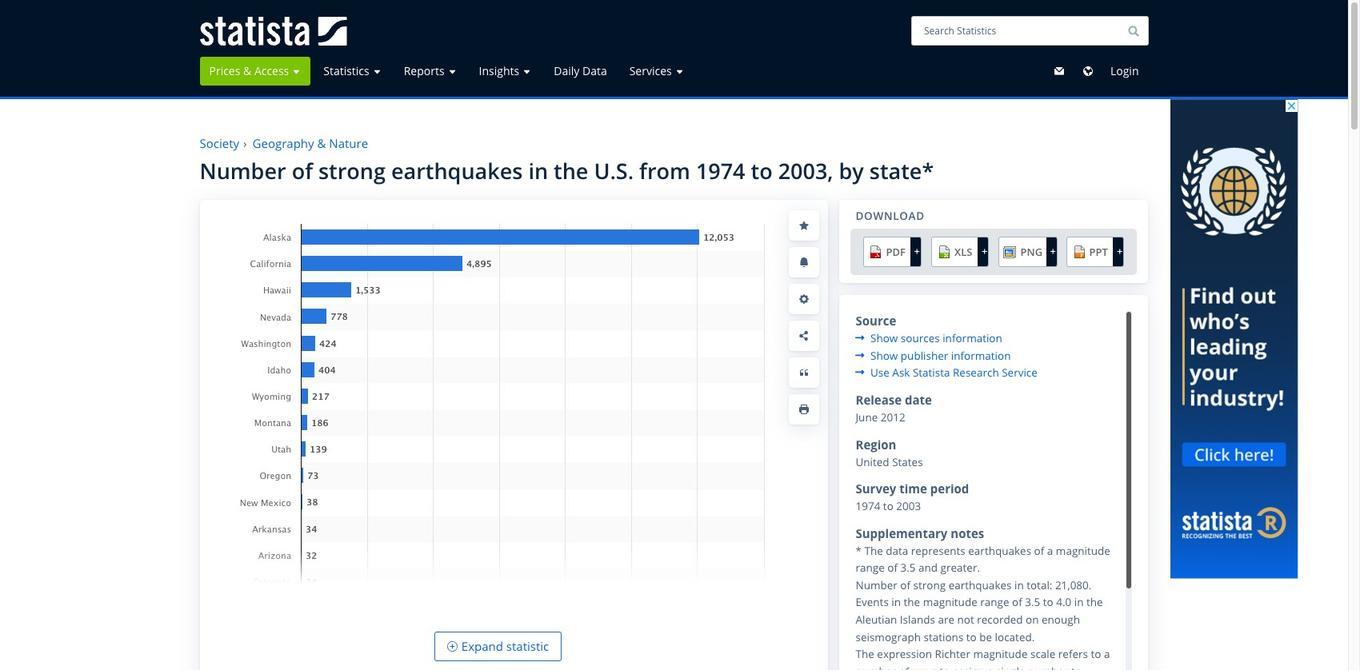 Task type: locate. For each thing, give the bounding box(es) containing it.
to left 2003 at the bottom right of the page
[[883, 499, 894, 514]]

+ inside xls +
[[982, 244, 988, 258]]

stations
[[924, 630, 964, 645]]

0 vertical spatial the
[[865, 544, 883, 558]]

show down 'source'
[[871, 331, 898, 346]]

use
[[871, 366, 890, 380]]

number of strong earthquakes in the u.s. by state element
[[194, 99, 1154, 671]]

daily
[[554, 63, 580, 78]]

ask
[[893, 366, 910, 380]]

1 vertical spatial show
[[871, 349, 898, 363]]

ways
[[912, 665, 937, 671]]

+ inside pdf +
[[914, 244, 920, 258]]

add favorite image
[[798, 219, 811, 232]]

statista homepage image
[[200, 16, 347, 45]]

1 vertical spatial &
[[317, 136, 326, 152]]

society
[[200, 136, 239, 152]]

2 number from the left
[[1028, 665, 1069, 671]]

a up 'total:'
[[1047, 544, 1053, 558]]

+ for xls +
[[982, 244, 988, 258]]

strong inside supplementary notes *  the data represents earthquakes of a magnitude range of 3.5 and greater. number of strong earthquakes in total: 21,080. events in the magnitude range of 3.5 to 4.0 in the aleutian islands are not recorded on enough seismograph stations to be located. the expression richter magnitude scale refers to a number of ways to assign a single number t
[[914, 579, 946, 593]]

publisher
[[901, 349, 949, 363]]

magnitude
[[1056, 544, 1111, 558], [923, 596, 978, 610], [973, 648, 1028, 662]]

0 vertical spatial strong
[[318, 156, 386, 185]]

be
[[980, 630, 992, 645]]

expand statistic
[[462, 638, 549, 654]]

+ for png +
[[1050, 244, 1056, 258]]

0 vertical spatial earthquakes
[[391, 156, 523, 185]]

2 show from the top
[[871, 349, 898, 363]]

show publisher information button
[[856, 348, 1011, 363]]

statista logo link
[[200, 16, 347, 45]]

3.5 left 'and'
[[901, 561, 916, 576]]

states
[[892, 455, 923, 469]]

expression
[[877, 648, 932, 662]]

0 vertical spatial information
[[943, 331, 1003, 346]]

1 horizontal spatial number
[[856, 579, 898, 593]]

in right events
[[892, 596, 901, 610]]

1 vertical spatial 3.5
[[1025, 596, 1041, 610]]

date
[[905, 392, 932, 408]]

&
[[243, 63, 251, 78], [317, 136, 326, 152]]

in left u.s.
[[528, 156, 548, 185]]

strong
[[318, 156, 386, 185], [914, 579, 946, 593]]

the down seismograph
[[856, 648, 875, 662]]

information for show publisher information
[[951, 349, 1011, 363]]

1974 right from
[[696, 156, 745, 185]]

research alerts image
[[798, 256, 811, 269]]

number down scale
[[1028, 665, 1069, 671]]

xls +
[[955, 244, 988, 259]]

0 horizontal spatial number
[[856, 665, 896, 671]]

research
[[953, 366, 999, 380]]

ppt +
[[1090, 244, 1123, 259]]

greater.
[[941, 561, 980, 576]]

show up use
[[871, 349, 898, 363]]

+ inside ppt +
[[1117, 244, 1123, 258]]

share on social media image
[[798, 329, 811, 342]]

pdf +
[[886, 244, 920, 259]]

0 vertical spatial a
[[1047, 544, 1053, 558]]

+
[[914, 244, 920, 258], [982, 244, 988, 258], [1050, 244, 1056, 258], [1117, 244, 1123, 258]]

total:
[[1027, 579, 1053, 593]]

Search text field
[[911, 16, 1149, 46]]

range down *
[[856, 561, 885, 576]]

magnitude up 21,080.
[[1056, 544, 1111, 558]]

the left u.s.
[[554, 156, 588, 185]]

1 vertical spatial strong
[[914, 579, 946, 593]]

1 show from the top
[[871, 331, 898, 346]]

3.5
[[901, 561, 916, 576], [1025, 596, 1041, 610]]

1974 down survey
[[856, 499, 881, 514]]

1 horizontal spatial number
[[1028, 665, 1069, 671]]

& left nature
[[317, 136, 326, 152]]

strong down nature
[[318, 156, 386, 185]]

the up islands
[[904, 596, 920, 610]]

citation image
[[798, 366, 811, 379]]

to left be
[[967, 630, 977, 645]]

data
[[886, 544, 909, 558]]

society › geography & nature
[[200, 136, 368, 152]]

settings image
[[798, 293, 811, 305]]

0 horizontal spatial number
[[200, 156, 286, 185]]

None submit
[[1101, 57, 1149, 86]]

3.5 up on on the right of the page
[[1025, 596, 1041, 610]]

daily data
[[554, 63, 607, 78]]

are
[[938, 613, 955, 627]]

0 horizontal spatial a
[[987, 665, 993, 671]]

on
[[1026, 613, 1039, 627]]

& right prices
[[243, 63, 251, 78]]

service
[[1002, 366, 1038, 380]]

1 horizontal spatial &
[[317, 136, 326, 152]]

+ right ppt
[[1117, 244, 1123, 258]]

in
[[528, 156, 548, 185], [1015, 579, 1024, 593], [892, 596, 901, 610], [1075, 596, 1084, 610]]

range
[[856, 561, 885, 576], [981, 596, 1010, 610]]

prices & access button
[[200, 57, 311, 86]]

1 horizontal spatial 3.5
[[1025, 596, 1041, 610]]

0 vertical spatial 3.5
[[901, 561, 916, 576]]

3 + from the left
[[1050, 244, 1056, 258]]

richter
[[935, 648, 971, 662]]

0 vertical spatial number
[[200, 156, 286, 185]]

1 vertical spatial magnitude
[[923, 596, 978, 610]]

show
[[871, 331, 898, 346], [871, 349, 898, 363]]

0 horizontal spatial range
[[856, 561, 885, 576]]

the
[[865, 544, 883, 558], [856, 648, 875, 662]]

to down richter
[[940, 665, 950, 671]]

1 vertical spatial 1974
[[856, 499, 881, 514]]

reports button
[[394, 57, 466, 86]]

aleutian
[[856, 613, 897, 627]]

1 vertical spatial number
[[856, 579, 898, 593]]

services button
[[620, 57, 694, 86]]

1 vertical spatial information
[[951, 349, 1011, 363]]

2 horizontal spatial a
[[1104, 648, 1110, 662]]

+ right the pdf
[[914, 244, 920, 258]]

show for publisher
[[871, 349, 898, 363]]

1 vertical spatial range
[[981, 596, 1010, 610]]

& inside popup button
[[243, 63, 251, 78]]

assign
[[953, 665, 985, 671]]

the
[[554, 156, 588, 185], [904, 596, 920, 610], [1087, 596, 1103, 610]]

xls
[[955, 245, 973, 259]]

number up events
[[856, 579, 898, 593]]

0 horizontal spatial the
[[554, 156, 588, 185]]

pdf
[[886, 245, 906, 259]]

show sources information button
[[856, 331, 1003, 346]]

number down ›
[[200, 156, 286, 185]]

1 horizontal spatial strong
[[914, 579, 946, 593]]

+ right xls
[[982, 244, 988, 258]]

strong down 'and'
[[914, 579, 946, 593]]

statistics
[[324, 63, 369, 78]]

4 + from the left
[[1117, 244, 1123, 258]]

access
[[254, 63, 289, 78]]

number
[[200, 156, 286, 185], [856, 579, 898, 593]]

1 + from the left
[[914, 244, 920, 258]]

show publisher information
[[868, 349, 1011, 363]]

of
[[292, 156, 313, 185], [1034, 544, 1045, 558], [888, 561, 898, 576], [901, 579, 911, 593], [1012, 596, 1023, 610], [899, 665, 909, 671]]

+ inside png +
[[1050, 244, 1056, 258]]

2 + from the left
[[982, 244, 988, 258]]

1 horizontal spatial 1974
[[856, 499, 881, 514]]

period
[[931, 481, 969, 497]]

0 horizontal spatial 3.5
[[901, 561, 916, 576]]

+ right png
[[1050, 244, 1056, 258]]

0 vertical spatial &
[[243, 63, 251, 78]]

png
[[1021, 245, 1043, 259]]

range up recorded
[[981, 596, 1010, 610]]

magnitude up are
[[923, 596, 978, 610]]

the right *
[[865, 544, 883, 558]]

a
[[1047, 544, 1053, 558], [1104, 648, 1110, 662], [987, 665, 993, 671]]

number down expression
[[856, 665, 896, 671]]

0 horizontal spatial &
[[243, 63, 251, 78]]

islands
[[900, 613, 935, 627]]

to
[[751, 156, 773, 185], [883, 499, 894, 514], [1043, 596, 1054, 610], [967, 630, 977, 645], [1091, 648, 1102, 662], [940, 665, 950, 671]]

a left single
[[987, 665, 993, 671]]

expand
[[462, 638, 503, 654]]

0 vertical spatial show
[[871, 331, 898, 346]]

magnitude up single
[[973, 648, 1028, 662]]

earthquakes
[[391, 156, 523, 185], [969, 544, 1032, 558], [949, 579, 1012, 593]]

statistics button
[[314, 57, 391, 86]]

the down 21,080.
[[1087, 596, 1103, 610]]

0 vertical spatial 1974
[[696, 156, 745, 185]]

a right refers
[[1104, 648, 1110, 662]]

prices
[[209, 63, 240, 78]]

number
[[856, 665, 896, 671], [1028, 665, 1069, 671]]

1 vertical spatial a
[[1104, 648, 1110, 662]]

from
[[639, 156, 691, 185]]

time
[[900, 481, 927, 497]]

survey
[[856, 481, 897, 497]]

statista
[[913, 366, 950, 380]]

expand statistic button
[[434, 632, 562, 661]]

to left 4.0
[[1043, 596, 1054, 610]]

None search field
[[911, 16, 1149, 46]]

services
[[630, 63, 672, 78]]

0 horizontal spatial strong
[[318, 156, 386, 185]]



Task type: vqa. For each thing, say whether or not it's contained in the screenshot.
the This chart shows the liters of water required to produce one kilogram of certain basic food products.
no



Task type: describe. For each thing, give the bounding box(es) containing it.
0 vertical spatial range
[[856, 561, 885, 576]]

state*
[[870, 156, 934, 185]]

nature
[[329, 136, 368, 152]]

1 horizontal spatial the
[[904, 596, 920, 610]]

png +
[[1021, 244, 1056, 259]]

supplementary
[[856, 526, 948, 542]]

+ for ppt +
[[1117, 244, 1123, 258]]

in right 4.0
[[1075, 596, 1084, 610]]

number inside supplementary notes *  the data represents earthquakes of a magnitude range of 3.5 and greater. number of strong earthquakes in total: 21,080. events in the magnitude range of 3.5 to 4.0 in the aleutian islands are not recorded on enough seismograph stations to be located. the expression richter magnitude scale refers to a number of ways to assign a single number t
[[856, 579, 898, 593]]

our expert newsletter image
[[1053, 65, 1066, 78]]

2012
[[881, 410, 906, 425]]

0 vertical spatial magnitude
[[1056, 544, 1111, 558]]

geography & nature link
[[253, 136, 368, 152]]

search for content image
[[1127, 24, 1141, 38]]

single
[[996, 665, 1025, 671]]

not
[[958, 613, 975, 627]]

use ask statista research service link
[[856, 365, 1038, 382]]

›
[[243, 136, 247, 152]]

2 vertical spatial earthquakes
[[949, 579, 1012, 593]]

information for show sources information
[[943, 331, 1003, 346]]

supplementary notes *  the data represents earthquakes of a magnitude range of 3.5 and greater. number of strong earthquakes in total: 21,080. events in the magnitude range of 3.5 to 4.0 in the aleutian islands are not recorded on enough seismograph stations to be located. the expression richter magnitude scale refers to a number of ways to assign a single number t
[[856, 526, 1111, 671]]

*
[[856, 544, 862, 558]]

number of strong earthquakes in the u.s. from 1974 to 2003, by state*
[[200, 156, 934, 185]]

enough
[[1042, 613, 1080, 627]]

insights button
[[469, 57, 541, 86]]

download
[[856, 209, 925, 223]]

4.0
[[1057, 596, 1072, 610]]

scale
[[1031, 648, 1056, 662]]

to left the 2003,
[[751, 156, 773, 185]]

notes
[[951, 526, 985, 542]]

ppt
[[1090, 245, 1108, 259]]

1 horizontal spatial range
[[981, 596, 1010, 610]]

show sources information
[[868, 331, 1003, 346]]

1 horizontal spatial a
[[1047, 544, 1053, 558]]

+ for pdf +
[[914, 244, 920, 258]]

society link
[[200, 136, 239, 152]]

june
[[856, 410, 878, 425]]

2003,
[[778, 156, 833, 185]]

select language image
[[1082, 65, 1095, 78]]

region
[[856, 437, 897, 453]]

region united states
[[856, 437, 923, 469]]

refers
[[1059, 648, 1088, 662]]

insights
[[479, 63, 520, 78]]

2 vertical spatial a
[[987, 665, 993, 671]]

seismograph
[[856, 630, 921, 645]]

geography
[[253, 136, 314, 152]]

0 horizontal spatial 1974
[[696, 156, 745, 185]]

release date june 2012
[[856, 392, 932, 425]]

statistic
[[506, 638, 549, 654]]

events
[[856, 596, 889, 610]]

and
[[919, 561, 938, 576]]

1974 inside the survey time period 1974 to 2003
[[856, 499, 881, 514]]

2003
[[897, 499, 921, 514]]

1 number from the left
[[856, 665, 896, 671]]

1 vertical spatial earthquakes
[[969, 544, 1032, 558]]

to right refers
[[1091, 648, 1102, 662]]

survey time period 1974 to 2003
[[856, 481, 969, 514]]

prices & access
[[209, 63, 289, 78]]

by
[[839, 156, 864, 185]]

reports
[[404, 63, 445, 78]]

represents
[[911, 544, 966, 558]]

1 vertical spatial the
[[856, 648, 875, 662]]

advertisement region
[[1170, 99, 1298, 579]]

u.s.
[[594, 156, 634, 185]]

source
[[856, 313, 897, 329]]

data
[[583, 63, 607, 78]]

sources
[[901, 331, 940, 346]]

& inside number of strong earthquakes in the u.s. by state element
[[317, 136, 326, 152]]

recorded
[[977, 613, 1023, 627]]

show for sources
[[871, 331, 898, 346]]

daily data button
[[544, 57, 617, 86]]

2 vertical spatial magnitude
[[973, 648, 1028, 662]]

print image
[[798, 403, 811, 416]]

to inside the survey time period 1974 to 2003
[[883, 499, 894, 514]]

21,080.
[[1055, 579, 1092, 593]]

united
[[856, 455, 890, 469]]

located.
[[995, 630, 1035, 645]]

2 horizontal spatial the
[[1087, 596, 1103, 610]]

in left 'total:'
[[1015, 579, 1024, 593]]

release
[[856, 392, 902, 408]]

use ask statista research service
[[868, 366, 1038, 380]]



